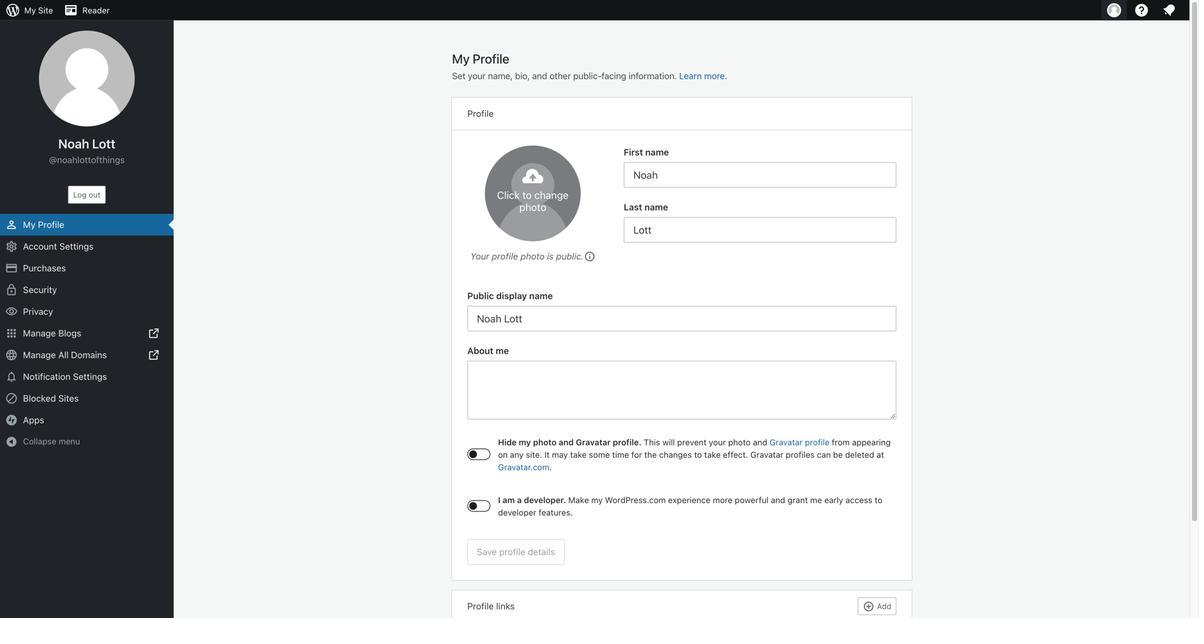Task type: vqa. For each thing, say whether or not it's contained in the screenshot.
Dismiss tips icon
no



Task type: describe. For each thing, give the bounding box(es) containing it.
apps link
[[0, 409, 174, 431]]

bio,
[[515, 71, 530, 81]]

developer
[[498, 508, 537, 517]]

add button
[[858, 598, 897, 615]]

sites
[[58, 393, 79, 404]]

gravatar up the profiles
[[770, 438, 803, 447]]

more information image
[[584, 250, 595, 262]]

is
[[547, 251, 554, 262]]

notification settings link
[[0, 366, 174, 388]]

save profile details
[[477, 547, 555, 557]]

my for make
[[592, 495, 603, 505]]

deleted
[[846, 450, 875, 460]]

manage your notifications image
[[1162, 3, 1177, 18]]

about me
[[468, 346, 509, 356]]

make my wordpress.com experience more powerful and grant me early access to developer features.
[[498, 495, 883, 517]]

facing
[[602, 71, 627, 81]]

click to change photo
[[497, 189, 569, 213]]

block image
[[5, 392, 18, 405]]

notification settings
[[23, 371, 107, 382]]

noah lott @ noahlottofthings
[[49, 136, 125, 165]]

gravatar profile link
[[770, 438, 830, 447]]

from
[[832, 438, 850, 447]]

photo left is
[[521, 251, 545, 262]]

profile links
[[468, 601, 515, 612]]

your inside my profile set your name, bio, and other public-facing information. learn more .
[[468, 71, 486, 81]]

am
[[503, 495, 515, 505]]

notification
[[23, 371, 71, 382]]

for
[[632, 450, 642, 460]]

learn more
[[679, 71, 725, 81]]

information.
[[629, 71, 677, 81]]

more
[[713, 495, 733, 505]]

first name group
[[624, 146, 897, 188]]

domains
[[71, 350, 107, 360]]

purchases
[[23, 263, 66, 273]]

log out button
[[68, 186, 106, 204]]

Last name text field
[[624, 217, 897, 243]]

add
[[877, 602, 892, 611]]

noah lott image inside my profile 'main content'
[[485, 146, 581, 241]]

about
[[468, 346, 494, 356]]

account
[[23, 241, 57, 252]]

lott
[[92, 136, 115, 151]]

About me text field
[[468, 361, 897, 420]]

collapse menu link
[[0, 431, 174, 452]]

my for hide
[[519, 438, 531, 447]]

blocked sites
[[23, 393, 79, 404]]

wordpress.com
[[605, 495, 666, 505]]

click
[[497, 189, 520, 201]]

my profile link
[[0, 214, 174, 236]]

manage all domains link
[[0, 344, 174, 366]]

my for my profile
[[23, 219, 35, 230]]

@
[[49, 155, 57, 165]]

. inside from appearing on any site. it may take some time for the changes to take effect. gravatar profiles can be deleted at gravatar.com .
[[550, 462, 552, 472]]

be
[[833, 450, 843, 460]]

log out
[[73, 190, 101, 199]]

and left gravatar profile link on the right bottom of the page
[[753, 438, 768, 447]]

gravatar inside from appearing on any site. it may take some time for the changes to take effect. gravatar profiles can be deleted at gravatar.com .
[[751, 450, 784, 460]]

photo up 'it'
[[533, 438, 557, 447]]

hide my photo and gravatar profile.
[[498, 438, 642, 447]]

2 take from the left
[[705, 450, 721, 460]]

manage blogs
[[23, 328, 81, 339]]

photo inside 'click to change photo'
[[520, 201, 547, 213]]

last name
[[624, 202, 668, 212]]

gravatar.com
[[498, 462, 550, 472]]

settings image
[[5, 240, 18, 253]]

display
[[496, 291, 527, 301]]

effect.
[[723, 450, 748, 460]]

purchases link
[[0, 257, 174, 279]]

and inside my profile set your name, bio, and other public-facing information. learn more .
[[532, 71, 547, 81]]

last name group
[[624, 201, 897, 243]]

experience
[[668, 495, 711, 505]]

my site link
[[0, 0, 58, 20]]

any
[[510, 450, 524, 460]]

security
[[23, 285, 57, 295]]

public display name group
[[468, 289, 897, 332]]

save
[[477, 547, 497, 557]]

noah
[[58, 136, 89, 151]]

changes
[[659, 450, 692, 460]]

first name
[[624, 147, 669, 157]]

this
[[644, 438, 660, 447]]

site.
[[526, 450, 542, 460]]

this will prevent your photo and gravatar profile
[[644, 438, 830, 447]]

at
[[877, 450, 884, 460]]

language image
[[5, 349, 18, 362]]

i
[[498, 495, 501, 505]]

collapse
[[23, 437, 56, 446]]

site
[[38, 5, 53, 15]]

2 vertical spatial name
[[529, 291, 553, 301]]

account settings
[[23, 241, 94, 252]]

the
[[645, 450, 657, 460]]

grant
[[788, 495, 808, 505]]

log
[[73, 190, 87, 199]]

my profile main content
[[452, 50, 912, 618]]

account settings link
[[0, 236, 174, 257]]

collapse menu
[[23, 437, 80, 446]]



Task type: locate. For each thing, give the bounding box(es) containing it.
1 vertical spatial settings
[[73, 371, 107, 382]]

features.
[[539, 508, 573, 517]]

settings down domains
[[73, 371, 107, 382]]

1 horizontal spatial your
[[709, 438, 726, 447]]

blocked sites link
[[0, 388, 174, 409]]

0 vertical spatial profile
[[492, 251, 518, 262]]

my profile image
[[1108, 3, 1122, 17]]

First name text field
[[624, 162, 897, 188]]

1 horizontal spatial to
[[694, 450, 702, 460]]

me right about in the bottom of the page
[[496, 346, 509, 356]]

0 vertical spatial noah lott image
[[39, 31, 135, 126]]

developer.
[[524, 495, 566, 505]]

0 vertical spatial your
[[468, 71, 486, 81]]

profile for profile
[[468, 108, 494, 119]]

0 vertical spatial .
[[725, 71, 728, 81]]

settings for notification settings
[[73, 371, 107, 382]]

1 horizontal spatial noah lott image
[[485, 146, 581, 241]]

gravatar.com link
[[498, 462, 550, 472]]

public
[[468, 291, 494, 301]]

name right display in the top of the page
[[529, 291, 553, 301]]

powerful
[[735, 495, 769, 505]]

profile right your
[[492, 251, 518, 262]]

my left site
[[24, 5, 36, 15]]

gravatar right effect. in the bottom of the page
[[751, 450, 784, 460]]

last
[[624, 202, 642, 212]]

me left early
[[811, 495, 822, 505]]

it
[[545, 450, 550, 460]]

name right last
[[645, 202, 668, 212]]

0 vertical spatial my
[[24, 5, 36, 15]]

profile up account settings at the top left of the page
[[38, 219, 64, 230]]

0 vertical spatial name
[[646, 147, 669, 157]]

your down my profile
[[468, 71, 486, 81]]

settings down 'my profile' link
[[59, 241, 94, 252]]

manage up notification
[[23, 350, 56, 360]]

manage blogs link
[[0, 323, 174, 344]]

my site
[[24, 5, 53, 15]]

to inside 'click to change photo'
[[523, 189, 532, 201]]

me inside the make my wordpress.com experience more powerful and grant me early access to developer features.
[[811, 495, 822, 505]]

0 vertical spatial settings
[[59, 241, 94, 252]]

1 vertical spatial name
[[645, 202, 668, 212]]

my profile
[[452, 51, 510, 66]]

my right make on the bottom
[[592, 495, 603, 505]]

profile inside button
[[499, 547, 526, 557]]

help image
[[1134, 3, 1150, 18]]

1 vertical spatial .
[[550, 462, 552, 472]]

take left effect. in the bottom of the page
[[705, 450, 721, 460]]

0 horizontal spatial your
[[468, 71, 486, 81]]

1 vertical spatial profile
[[38, 219, 64, 230]]

security link
[[0, 279, 174, 301]]

1 horizontal spatial take
[[705, 450, 721, 460]]

1 vertical spatial profile
[[805, 438, 830, 447]]

0 vertical spatial profile
[[468, 108, 494, 119]]

blogs
[[58, 328, 81, 339]]

name
[[646, 147, 669, 157], [645, 202, 668, 212], [529, 291, 553, 301]]

my
[[24, 5, 36, 15], [23, 219, 35, 230]]

visibility image
[[5, 305, 18, 318]]

first
[[624, 147, 643, 157]]

photo
[[520, 201, 547, 213], [521, 251, 545, 262], [533, 438, 557, 447], [729, 438, 751, 447]]

0 horizontal spatial my
[[519, 438, 531, 447]]

change
[[535, 189, 569, 201]]

learn more link
[[679, 71, 725, 81]]

.
[[725, 71, 728, 81], [550, 462, 552, 472]]

profile right save
[[499, 547, 526, 557]]

profile left links
[[468, 601, 494, 612]]

some
[[589, 450, 610, 460]]

1 horizontal spatial me
[[811, 495, 822, 505]]

0 vertical spatial my
[[519, 438, 531, 447]]

settings for account settings
[[59, 241, 94, 252]]

1 horizontal spatial .
[[725, 71, 728, 81]]

Public display name text field
[[468, 306, 897, 332]]

2 manage from the top
[[23, 350, 56, 360]]

to right click
[[523, 189, 532, 201]]

my for my site
[[24, 5, 36, 15]]

time
[[612, 450, 629, 460]]

to right access
[[875, 495, 883, 505]]

set
[[452, 71, 466, 81]]

gravatar
[[576, 438, 611, 447], [770, 438, 803, 447], [751, 450, 784, 460]]

person image
[[5, 218, 18, 231]]

make
[[569, 495, 589, 505]]

all
[[58, 350, 69, 360]]

and up may
[[559, 438, 574, 447]]

to down prevent
[[694, 450, 702, 460]]

name for first name
[[646, 147, 669, 157]]

name,
[[488, 71, 513, 81]]

reader link
[[58, 0, 115, 20]]

manage down privacy
[[23, 328, 56, 339]]

name right first
[[646, 147, 669, 157]]

noahlottofthings
[[57, 155, 125, 165]]

links
[[496, 601, 515, 612]]

out
[[89, 190, 101, 199]]

may
[[552, 450, 568, 460]]

apps
[[23, 415, 44, 425]]

photo up effect. in the bottom of the page
[[729, 438, 751, 447]]

save profile details button
[[468, 539, 565, 565]]

gravatar up 'some'
[[576, 438, 611, 447]]

1 vertical spatial to
[[694, 450, 702, 460]]

1 take from the left
[[570, 450, 587, 460]]

and right bio, at the top of page
[[532, 71, 547, 81]]

my profile set your name, bio, and other public-facing information. learn more .
[[452, 51, 728, 81]]

profile for profile links
[[468, 601, 494, 612]]

name for last name
[[645, 202, 668, 212]]

2 vertical spatial to
[[875, 495, 883, 505]]

me inside group
[[496, 346, 509, 356]]

apps image
[[5, 327, 18, 340]]

profile for photo
[[492, 251, 518, 262]]

profile
[[492, 251, 518, 262], [805, 438, 830, 447], [499, 547, 526, 557]]

your
[[471, 251, 490, 262]]

blocked
[[23, 393, 56, 404]]

from appearing on any site. it may take some time for the changes to take effect. gravatar profiles can be deleted at gravatar.com .
[[498, 438, 891, 472]]

settings
[[59, 241, 94, 252], [73, 371, 107, 382]]

1 manage from the top
[[23, 328, 56, 339]]

noah lott image
[[39, 31, 135, 126], [485, 146, 581, 241]]

0 horizontal spatial to
[[523, 189, 532, 201]]

public display name
[[468, 291, 553, 301]]

lock image
[[5, 284, 18, 296]]

other
[[550, 71, 571, 81]]

your up effect. in the bottom of the page
[[709, 438, 726, 447]]

and left grant
[[771, 495, 786, 505]]

2 horizontal spatial to
[[875, 495, 883, 505]]

a
[[517, 495, 522, 505]]

1 vertical spatial your
[[709, 438, 726, 447]]

take
[[570, 450, 587, 460], [705, 450, 721, 460]]

credit_card image
[[5, 262, 18, 275]]

profile for details
[[499, 547, 526, 557]]

my inside the make my wordpress.com experience more powerful and grant me early access to developer features.
[[592, 495, 603, 505]]

appearing
[[852, 438, 891, 447]]

manage for manage all domains
[[23, 350, 56, 360]]

to inside the make my wordpress.com experience more powerful and grant me early access to developer features.
[[875, 495, 883, 505]]

hide
[[498, 438, 517, 447]]

my right the person icon at the left of the page
[[23, 219, 35, 230]]

profile down name,
[[468, 108, 494, 119]]

1 horizontal spatial my
[[592, 495, 603, 505]]

and inside the make my wordpress.com experience more powerful and grant me early access to developer features.
[[771, 495, 786, 505]]

i am a developer.
[[498, 495, 566, 505]]

take down hide my photo and gravatar profile.
[[570, 450, 587, 460]]

access
[[846, 495, 873, 505]]

me
[[496, 346, 509, 356], [811, 495, 822, 505]]

my
[[519, 438, 531, 447], [592, 495, 603, 505]]

public.
[[556, 251, 584, 262]]

0 horizontal spatial take
[[570, 450, 587, 460]]

my up the any
[[519, 438, 531, 447]]

notifications image
[[5, 370, 18, 383]]

public-
[[573, 71, 602, 81]]

. inside my profile set your name, bio, and other public-facing information. learn more .
[[725, 71, 728, 81]]

details
[[528, 547, 555, 557]]

privacy link
[[0, 301, 174, 323]]

2 vertical spatial profile
[[499, 547, 526, 557]]

0 horizontal spatial .
[[550, 462, 552, 472]]

0 vertical spatial manage
[[23, 328, 56, 339]]

2 vertical spatial profile
[[468, 601, 494, 612]]

0 horizontal spatial noah lott image
[[39, 31, 135, 126]]

manage for manage blogs
[[23, 328, 56, 339]]

0 vertical spatial me
[[496, 346, 509, 356]]

photo down change
[[520, 201, 547, 213]]

early
[[825, 495, 844, 505]]

1 vertical spatial manage
[[23, 350, 56, 360]]

to inside from appearing on any site. it may take some time for the changes to take effect. gravatar profiles can be deleted at gravatar.com .
[[694, 450, 702, 460]]

can
[[817, 450, 831, 460]]

your profile photo is public.
[[471, 251, 584, 262]]

profile up can
[[805, 438, 830, 447]]

menu
[[59, 437, 80, 446]]

1 vertical spatial my
[[592, 495, 603, 505]]

prevent
[[677, 438, 707, 447]]

reader
[[82, 5, 110, 15]]

1 vertical spatial me
[[811, 495, 822, 505]]

1 vertical spatial my
[[23, 219, 35, 230]]

about me group
[[468, 344, 897, 424]]

profile.
[[613, 438, 642, 447]]

your
[[468, 71, 486, 81], [709, 438, 726, 447]]

0 horizontal spatial me
[[496, 346, 509, 356]]

1 vertical spatial noah lott image
[[485, 146, 581, 241]]

0 vertical spatial to
[[523, 189, 532, 201]]



